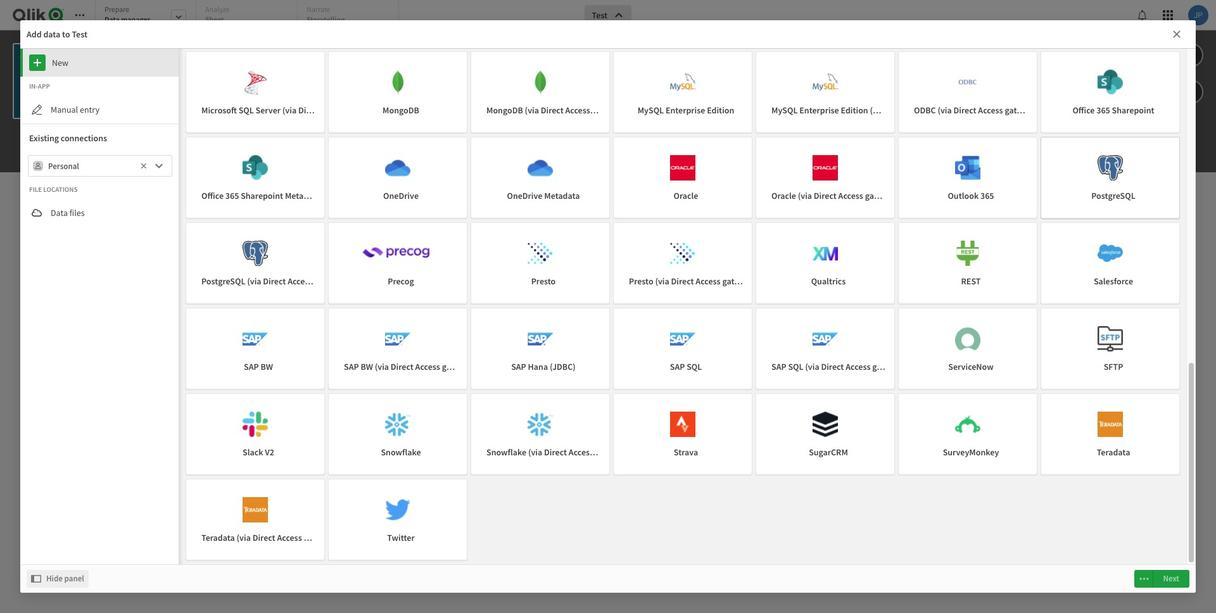 Task type: vqa. For each thing, say whether or not it's contained in the screenshot.
the leftmost 365
yes



Task type: describe. For each thing, give the bounding box(es) containing it.
entry
[[80, 104, 100, 115]]

sources
[[766, 397, 803, 411]]

toggle left image
[[31, 572, 41, 587]]

next
[[1164, 573, 1180, 584]]

test for test data last loaded: this is a test
[[148, 43, 164, 54]]

sql for sap sql
[[687, 361, 702, 372]]

browse
[[748, 411, 775, 423]]

other
[[737, 397, 764, 411]]

office 365 sharepoint metadata
[[202, 190, 321, 201]]

none text field inside get started adding data to your app. application
[[48, 155, 137, 177]]

servicenow
[[949, 361, 994, 372]]

drag
[[639, 411, 656, 423]]

available
[[474, 411, 507, 423]]

last
[[163, 57, 174, 66]]

presto for presto
[[531, 275, 556, 287]]

app
[[38, 82, 50, 91]]

is
[[166, 71, 171, 82]]

mysql enterprise edition
[[638, 104, 735, 116]]

in-
[[29, 82, 38, 91]]

outlook 365
[[948, 190, 995, 201]]

new image
[[29, 54, 46, 71]]

2 metadata from the left
[[544, 190, 580, 201]]

data inside prepare data manager
[[105, 15, 120, 24]]

mysql for mysql enterprise edition
[[638, 104, 664, 116]]

bw for sap bw
[[261, 361, 273, 372]]

toolbar containing test
[[0, 0, 1217, 172]]

presto (via direct access gateway)
[[629, 275, 757, 287]]

microsoft sql server (via direct access gateway)
[[202, 104, 384, 116]]

new
[[52, 57, 69, 68]]

test for test
[[592, 10, 608, 21]]

access inside data catalog access data that's available to you
[[407, 411, 431, 423]]

manual entry
[[51, 104, 100, 115]]

365 for office 365 sharepoint metadata
[[225, 190, 239, 201]]

app options image
[[1186, 84, 1197, 99]]

perform
[[589, 475, 619, 487]]

sap for sap sql (via direct access gateway)
[[772, 361, 787, 372]]

mysql enterprise edition (via direct access gateway)
[[772, 104, 972, 116]]

existing connections
[[29, 132, 107, 144]]

data inside data catalog access data that's available to you
[[433, 411, 450, 423]]

to inside files and other sources drag and drop files or click to browse files and connections
[[739, 411, 746, 423]]

hide panel
[[46, 573, 84, 584]]

and right browse
[[794, 411, 808, 423]]

and left 'perform'
[[573, 475, 587, 487]]

or
[[710, 411, 718, 423]]

odbc
[[914, 104, 936, 116]]

sap for sap bw
[[244, 361, 259, 372]]

1 metadata from the left
[[285, 190, 321, 201]]

outlook
[[948, 190, 979, 201]]

data files
[[51, 207, 85, 219]]

data load editor
[[577, 461, 656, 475]]

0 horizontal spatial files
[[70, 207, 85, 219]]

oracle for oracle (via direct access gateway)
[[772, 190, 796, 201]]

more image
[[1140, 571, 1150, 586]]

file locations
[[29, 185, 78, 194]]

onedrive metadata
[[507, 190, 580, 201]]

sap for sap bw (via direct access gateway)
[[344, 361, 359, 372]]

365 for outlook 365
[[981, 190, 995, 201]]

postgresql (via direct access gateway)
[[202, 275, 349, 287]]

surveymonkey
[[943, 446, 1000, 458]]

teradata (via direct access gateway)
[[202, 532, 339, 543]]

manual
[[51, 104, 78, 115]]

onedrive for onedrive metadata
[[507, 190, 543, 201]]

prepare data manager
[[105, 4, 150, 24]]

presto for presto (via direct access gateway)
[[629, 275, 654, 287]]

oracle (via direct access gateway)
[[772, 190, 900, 201]]

sftp
[[1104, 361, 1124, 372]]

hana
[[528, 361, 548, 372]]

sql for microsoft sql server (via direct access gateway)
[[239, 104, 254, 116]]

snowflake (via direct access gateway)
[[487, 446, 630, 458]]

sap bw (via direct access gateway)
[[344, 361, 477, 372]]

click
[[720, 411, 737, 423]]

manager
[[121, 15, 150, 24]]

microsoft
[[202, 104, 237, 116]]

1 vertical spatial test
[[72, 29, 87, 40]]

to left 'your' at the top right
[[646, 268, 659, 288]]

existing
[[29, 132, 59, 144]]

data right load
[[554, 475, 571, 487]]

add data to test
[[27, 29, 87, 40]]

slack
[[243, 446, 263, 458]]

loaded:
[[175, 57, 197, 66]]

1 horizontal spatial files
[[693, 411, 709, 423]]

get
[[494, 268, 516, 288]]

server
[[256, 104, 281, 116]]

0 horizontal spatial connections
[[61, 132, 107, 144]]

data catalog access data that's available to you
[[407, 397, 532, 423]]

sql for sap sql (via direct access gateway)
[[789, 361, 804, 372]]

hide
[[46, 573, 63, 584]]

precog
[[388, 275, 414, 287]]

next button
[[1154, 570, 1190, 588]]

drop
[[674, 411, 692, 423]]

editor
[[626, 461, 656, 475]]

bw for sap bw (via direct access gateway)
[[361, 361, 373, 372]]

rest
[[962, 275, 981, 287]]

enterprise for mysql enterprise edition (via direct access gateway)
[[800, 104, 839, 116]]



Task type: locate. For each thing, give the bounding box(es) containing it.
onedrive
[[383, 190, 419, 201], [507, 190, 543, 201]]

0 horizontal spatial office
[[202, 190, 224, 201]]

test inside button
[[592, 10, 608, 21]]

enterprise for mysql enterprise edition
[[666, 104, 706, 116]]

edition for mysql enterprise edition
[[707, 104, 735, 116]]

slack v2
[[243, 446, 274, 458]]

1 vertical spatial office
[[202, 190, 224, 201]]

2 bw from the left
[[361, 361, 373, 372]]

2 edition from the left
[[841, 104, 869, 116]]

1 bw from the left
[[261, 361, 273, 372]]

sharepoint for office 365 sharepoint
[[1112, 104, 1155, 116]]

1 edition from the left
[[707, 104, 735, 116]]

data for data catalog access data that's available to you
[[439, 397, 462, 411]]

2 oracle from the left
[[772, 190, 796, 201]]

2 horizontal spatial sql
[[789, 361, 804, 372]]

office for office 365 sharepoint
[[1073, 104, 1095, 116]]

2 vertical spatial test
[[148, 43, 164, 54]]

2 horizontal spatial test
[[592, 10, 608, 21]]

oracle
[[674, 190, 699, 201], [772, 190, 796, 201]]

teradata
[[1097, 446, 1131, 458], [202, 532, 235, 543]]

data for data load editor
[[577, 461, 600, 475]]

1 horizontal spatial oracle
[[772, 190, 796, 201]]

your
[[662, 268, 691, 288]]

(via
[[282, 104, 297, 116], [525, 104, 539, 116], [870, 104, 885, 116], [938, 104, 952, 116], [798, 190, 812, 201], [247, 275, 261, 287], [655, 275, 670, 287], [375, 361, 389, 372], [806, 361, 820, 372], [528, 446, 543, 458], [237, 532, 251, 543]]

0 horizontal spatial mysql
[[638, 104, 664, 116]]

v2
[[265, 446, 274, 458]]

postgresql
[[1092, 190, 1136, 201], [202, 275, 246, 287]]

to inside data catalog access data that's available to you
[[509, 411, 517, 423]]

this
[[148, 71, 164, 82]]

0 horizontal spatial bw
[[261, 361, 273, 372]]

hide panel button
[[27, 570, 89, 588]]

cancel image
[[1172, 27, 1182, 42]]

snowflake
[[381, 446, 421, 458], [487, 446, 527, 458]]

1 horizontal spatial edition
[[841, 104, 869, 116]]

data inside test data last loaded: this is a test
[[148, 57, 162, 66]]

2 onedrive from the left
[[507, 190, 543, 201]]

1 oracle from the left
[[674, 190, 699, 201]]

files and other sources drag and drop files or click to browse files and connections
[[639, 397, 855, 423]]

(jdbc)
[[550, 361, 576, 372]]

odbc (via direct access gateway)
[[914, 104, 1040, 116]]

1 horizontal spatial mysql
[[772, 104, 798, 116]]

prepare
[[105, 4, 129, 14]]

1 vertical spatial connections
[[810, 411, 855, 423]]

teradata for teradata (via direct access gateway)
[[202, 532, 235, 543]]

file
[[29, 185, 42, 194]]

data left catalog
[[439, 397, 462, 411]]

2 enterprise from the left
[[800, 104, 839, 116]]

presto
[[531, 275, 556, 287], [629, 275, 654, 287]]

in-app
[[29, 82, 50, 91]]

1 horizontal spatial office
[[1073, 104, 1095, 116]]

oracle for oracle
[[674, 190, 699, 201]]

sap for sap sql
[[670, 361, 685, 372]]

1 horizontal spatial sharepoint
[[1112, 104, 1155, 116]]

2 mysql from the left
[[772, 104, 798, 116]]

4 sap from the left
[[670, 361, 685, 372]]

adding
[[567, 268, 611, 288]]

connections down "entry"
[[61, 132, 107, 144]]

data for data files
[[51, 207, 68, 219]]

sql up sources
[[789, 361, 804, 372]]

0 vertical spatial sharepoint
[[1112, 104, 1155, 116]]

data right add
[[43, 29, 60, 40]]

sap hana (jdbc)
[[512, 361, 576, 372]]

1 horizontal spatial bw
[[361, 361, 373, 372]]

2 presto from the left
[[629, 275, 654, 287]]

to up new
[[62, 29, 70, 40]]

1 horizontal spatial presto
[[629, 275, 654, 287]]

0 horizontal spatial sql
[[239, 104, 254, 116]]

access
[[323, 104, 348, 116], [566, 104, 590, 116], [911, 104, 936, 116], [979, 104, 1004, 116], [839, 190, 864, 201], [288, 275, 313, 287], [696, 275, 721, 287], [415, 361, 440, 372], [846, 361, 871, 372], [407, 411, 431, 423], [569, 446, 594, 458], [277, 532, 302, 543]]

mongodb for mongodb
[[383, 104, 419, 116]]

test data last loaded: this is a test
[[148, 43, 197, 82]]

1 sap from the left
[[244, 361, 259, 372]]

and
[[716, 397, 735, 411], [658, 411, 672, 423], [794, 411, 808, 423], [573, 475, 587, 487]]

test
[[592, 10, 608, 21], [72, 29, 87, 40], [148, 43, 164, 54]]

catalog
[[464, 397, 500, 411]]

files
[[70, 207, 85, 219], [693, 411, 709, 423], [777, 411, 792, 423]]

1 horizontal spatial connections
[[810, 411, 855, 423]]

to left the you
[[509, 411, 517, 423]]

sap
[[244, 361, 259, 372], [344, 361, 359, 372], [512, 361, 526, 372], [670, 361, 685, 372], [772, 361, 787, 372]]

data left load
[[577, 461, 600, 475]]

0 vertical spatial postgresql
[[1092, 190, 1136, 201]]

1 horizontal spatial metadata
[[544, 190, 580, 201]]

0 horizontal spatial postgresql
[[202, 275, 246, 287]]

qualtrics
[[812, 275, 846, 287]]

1 horizontal spatial 365
[[981, 190, 995, 201]]

0 horizontal spatial mongodb
[[383, 104, 419, 116]]

add
[[27, 29, 42, 40]]

1 horizontal spatial postgresql
[[1092, 190, 1136, 201]]

1 horizontal spatial sql
[[687, 361, 702, 372]]

1 mongodb from the left
[[383, 104, 419, 116]]

1 vertical spatial sharepoint
[[241, 190, 283, 201]]

data inside data catalog access data that's available to you
[[439, 397, 462, 411]]

0 horizontal spatial enterprise
[[666, 104, 706, 116]]

toolbar
[[0, 0, 1217, 172]]

test button
[[585, 5, 632, 25]]

1 vertical spatial postgresql
[[202, 275, 246, 287]]

and right drag
[[658, 411, 672, 423]]

data down the prepare
[[105, 15, 120, 24]]

onedrive for onedrive
[[383, 190, 419, 201]]

5 sap from the left
[[772, 361, 787, 372]]

0 horizontal spatial snowflake
[[381, 446, 421, 458]]

2 horizontal spatial 365
[[1097, 104, 1111, 116]]

presto left 'your' at the top right
[[629, 275, 654, 287]]

mysql for mysql enterprise edition (via direct access gateway)
[[772, 104, 798, 116]]

connections up sugarcrm
[[810, 411, 855, 423]]

you
[[519, 411, 532, 423]]

teradata for teradata
[[1097, 446, 1131, 458]]

test
[[179, 71, 193, 82]]

0 horizontal spatial metadata
[[285, 190, 321, 201]]

mongodb for mongodb (via direct access gateway)
[[487, 104, 523, 116]]

panel
[[64, 573, 84, 584]]

twitter
[[387, 532, 415, 543]]

2 snowflake from the left
[[487, 446, 527, 458]]

presto right get
[[531, 275, 556, 287]]

sap bw
[[244, 361, 273, 372]]

get started adding data to your app.
[[494, 268, 722, 288]]

1 horizontal spatial enterprise
[[800, 104, 839, 116]]

edition for mysql enterprise edition (via direct access gateway)
[[841, 104, 869, 116]]

1 horizontal spatial test
[[148, 43, 164, 54]]

data left last at the top
[[148, 57, 162, 66]]

0 horizontal spatial test
[[72, 29, 87, 40]]

0 vertical spatial teradata
[[1097, 446, 1131, 458]]

office for office 365 sharepoint metadata
[[202, 190, 224, 201]]

0 horizontal spatial sharepoint
[[241, 190, 283, 201]]

sql up files at bottom
[[687, 361, 702, 372]]

snowflake for snowflake (via direct access gateway)
[[487, 446, 527, 458]]

load
[[602, 461, 624, 475]]

0 horizontal spatial 365
[[225, 190, 239, 201]]

1 enterprise from the left
[[666, 104, 706, 116]]

data right adding
[[615, 268, 643, 288]]

sql
[[239, 104, 254, 116], [687, 361, 702, 372], [789, 361, 804, 372]]

sharepoint for office 365 sharepoint metadata
[[241, 190, 283, 201]]

0 vertical spatial office
[[1073, 104, 1095, 116]]

gateway)
[[350, 104, 384, 116], [592, 104, 627, 116], [938, 104, 972, 116], [1005, 104, 1040, 116], [865, 190, 900, 201], [314, 275, 349, 287], [723, 275, 757, 287], [442, 361, 477, 372], [873, 361, 908, 372], [596, 446, 630, 458], [304, 532, 339, 543]]

1 presto from the left
[[531, 275, 556, 287]]

2 mongodb from the left
[[487, 104, 523, 116]]

app.
[[694, 268, 722, 288]]

strava
[[674, 446, 698, 458]]

and right files at bottom
[[716, 397, 735, 411]]

started
[[519, 268, 564, 288]]

1 snowflake from the left
[[381, 446, 421, 458]]

files down locations
[[70, 207, 85, 219]]

office
[[1073, 104, 1095, 116], [202, 190, 224, 201]]

test inside test data last loaded: this is a test
[[148, 43, 164, 54]]

2 horizontal spatial files
[[777, 411, 792, 423]]

sugarcrm
[[809, 446, 848, 458]]

1 horizontal spatial snowflake
[[487, 446, 527, 458]]

mysql
[[638, 104, 664, 116], [772, 104, 798, 116]]

365 for office 365 sharepoint
[[1097, 104, 1111, 116]]

locations
[[43, 185, 78, 194]]

0 vertical spatial test
[[592, 10, 608, 21]]

data
[[43, 29, 60, 40], [615, 268, 643, 288], [433, 411, 450, 423], [554, 475, 571, 487]]

None text field
[[48, 155, 137, 177]]

data left that's
[[433, 411, 450, 423]]

postgresql for postgresql (via direct access gateway)
[[202, 275, 246, 287]]

0 horizontal spatial onedrive
[[383, 190, 419, 201]]

sharepoint
[[1112, 104, 1155, 116], [241, 190, 283, 201]]

to
[[62, 29, 70, 40], [646, 268, 659, 288], [509, 411, 517, 423], [739, 411, 746, 423]]

sap for sap hana (jdbc)
[[512, 361, 526, 372]]

enterprise
[[666, 104, 706, 116], [800, 104, 839, 116]]

edit image
[[1186, 48, 1197, 63]]

mongodb (via direct access gateway)
[[487, 104, 627, 116]]

data right data files image
[[51, 207, 68, 219]]

files
[[691, 397, 714, 411]]

files right browse
[[777, 411, 792, 423]]

salesforce
[[1094, 275, 1134, 287]]

0 horizontal spatial edition
[[707, 104, 735, 116]]

postgresql for postgresql
[[1092, 190, 1136, 201]]

data files image
[[29, 205, 44, 221]]

1 horizontal spatial mongodb
[[487, 104, 523, 116]]

2 sap from the left
[[344, 361, 359, 372]]

bw
[[261, 361, 273, 372], [361, 361, 373, 372]]

1 onedrive from the left
[[383, 190, 419, 201]]

sql left server
[[239, 104, 254, 116]]

to right click
[[739, 411, 746, 423]]

3 sap from the left
[[512, 361, 526, 372]]

get started adding data to your app. application
[[0, 0, 1217, 613]]

load
[[534, 475, 553, 487]]

a
[[173, 71, 178, 82]]

snowflake for snowflake
[[381, 446, 421, 458]]

365
[[1097, 104, 1111, 116], [225, 190, 239, 201], [981, 190, 995, 201]]

connections inside files and other sources drag and drop files or click to browse files and connections
[[810, 411, 855, 423]]

load data and perform transformations.
[[534, 475, 682, 487]]

office 365 sharepoint
[[1073, 104, 1155, 116]]

sap sql (via direct access gateway)
[[772, 361, 908, 372]]

0 horizontal spatial teradata
[[202, 532, 235, 543]]

data
[[105, 15, 120, 24], [148, 57, 162, 66], [51, 207, 68, 219], [439, 397, 462, 411], [577, 461, 600, 475]]

1 horizontal spatial teradata
[[1097, 446, 1131, 458]]

0 vertical spatial connections
[[61, 132, 107, 144]]

1 horizontal spatial onedrive
[[507, 190, 543, 201]]

that's
[[451, 411, 472, 423]]

transformations.
[[621, 475, 682, 487]]

1 mysql from the left
[[638, 104, 664, 116]]

files left or
[[693, 411, 709, 423]]

1 vertical spatial teradata
[[202, 532, 235, 543]]

0 horizontal spatial oracle
[[674, 190, 699, 201]]

0 horizontal spatial presto
[[531, 275, 556, 287]]

sap sql
[[670, 361, 702, 372]]

edit image
[[29, 102, 44, 117]]



